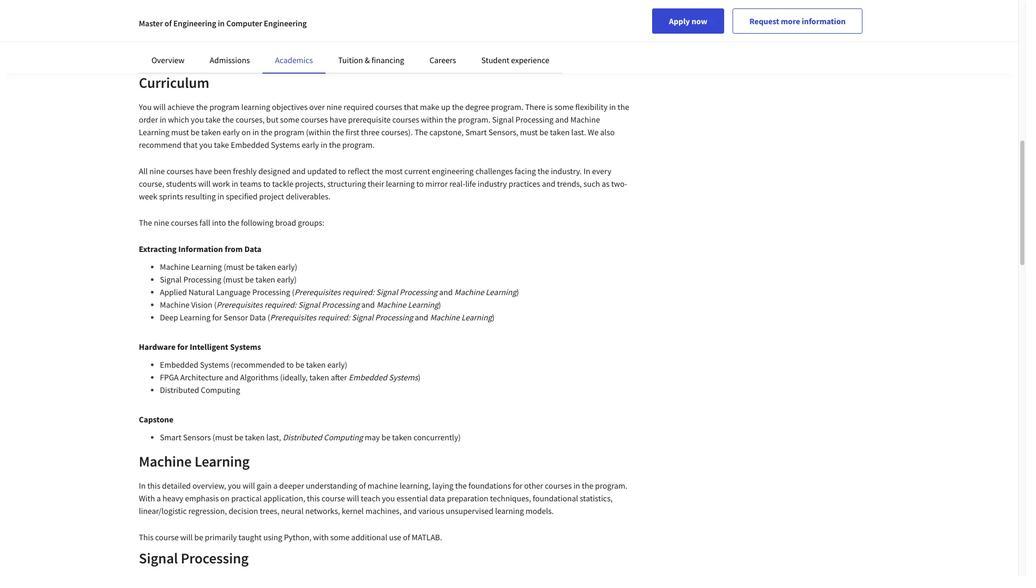 Task type: vqa. For each thing, say whether or not it's contained in the screenshot.
search field
no



Task type: describe. For each thing, give the bounding box(es) containing it.
zone
[[194, 62, 211, 72]]

in inside in this detailed overview, you will gain a deeper understanding of machine learning, laying the foundations for other courses in the program. with a heavy emphasis on practical application, this course will teach you essential data preparation techniques, foundational statistics, linear/logistic regression, decision trees, neural networks, kernel machines, and various unsupervised learning models.
[[139, 480, 146, 491]]

and inside you will collaborate with peers on industry-relevant engineering challenges, actively learning and guided by direct feedback from faculty
[[548, 49, 562, 59]]

neural
[[281, 506, 304, 516]]

1 horizontal spatial program
[[274, 127, 304, 137]]

work
[[212, 178, 230, 189]]

will inside you will achieve the program learning objectives over nine required courses that make up the degree program. there is some flexibility in the order in which you take the courses, but some courses have prerequisite courses within the program. signal processing and machine learning must be taken early on in the program (within the first three courses). the capstone, smart sensors, must be taken last. we also recommend that you take embedded systems early in the program.
[[153, 102, 166, 112]]

course,
[[139, 178, 164, 189]]

practical
[[231, 493, 262, 503]]

0 vertical spatial prerequisites
[[295, 287, 341, 297]]

smart sensors (must be taken last, distributed computing may be taken concurrently)
[[160, 432, 461, 442]]

be inside embedded systems (recommended to be taken early) fpga architecture and algorithms (ideally, taken after embedded systems ) distributed computing
[[296, 359, 304, 370]]

admissions link
[[210, 55, 250, 65]]

1 vertical spatial the
[[139, 217, 152, 228]]

early) inside embedded systems (recommended to be taken early) fpga architecture and algorithms (ideally, taken after embedded systems ) distributed computing
[[328, 359, 347, 370]]

in down courses,
[[252, 127, 259, 137]]

extracting information from data
[[139, 244, 262, 254]]

direct
[[404, 62, 425, 72]]

capstone
[[139, 414, 173, 425]]

in up projects
[[218, 18, 225, 28]]

more
[[781, 16, 800, 26]]

1 vertical spatial computing
[[324, 432, 363, 442]]

peers
[[491, 36, 511, 47]]

have inside all nine courses have been freshly designed and updated to reflect the most current engineering challenges facing the industry. in every course, students will work in teams to tackle projects, structuring their learning to mirror real-life industry practices and trends, such as two- week sprints resulting in specified project deliverables.
[[195, 166, 212, 176]]

from inside you will collaborate with peers on industry-relevant engineering challenges, actively learning and guided by direct feedback from faculty
[[460, 62, 477, 72]]

and inside in this detailed overview, you will gain a deeper understanding of machine learning, laying the foundations for other courses in the program. with a heavy emphasis on practical application, this course will teach you essential data preparation techniques, foundational statistics, linear/logistic regression, decision trees, neural networks, kernel machines, and various unsupervised learning models.
[[403, 506, 417, 516]]

on inside you will achieve the program learning objectives over nine required courses that make up the degree program. there is some flexibility in the order in which you take the courses, but some courses have prerequisite courses within the program. signal processing and machine learning must be taken early on in the program (within the first three courses). the capstone, smart sensors, must be taken last. we also recommend that you take embedded systems early in the program.
[[242, 127, 251, 137]]

global
[[159, 24, 182, 34]]

into
[[212, 217, 226, 228]]

learning inside you will collaborate with peers on industry-relevant engineering challenges, actively learning and guided by direct feedback from faculty
[[518, 49, 547, 59]]

0 vertical spatial a
[[273, 480, 278, 491]]

2 engineering from the left
[[264, 18, 307, 28]]

apply now
[[669, 16, 708, 26]]

) inside embedded systems (recommended to be taken early) fpga architecture and algorithms (ideally, taken after embedded systems ) distributed computing
[[418, 372, 421, 382]]

request
[[750, 16, 779, 26]]

architecture
[[180, 372, 223, 382]]

nine for designed
[[149, 166, 165, 176]]

course inside global collaborations collaborate on projects with geographically-distributed team members and course delivery staggered to match your time zone
[[229, 49, 252, 59]]

0 vertical spatial early)
[[278, 261, 297, 272]]

the nine courses fall into the following broad groups:
[[139, 217, 324, 228]]

and inside global collaborations collaborate on projects with geographically-distributed team members and course delivery staggered to match your time zone
[[213, 49, 227, 59]]

0 horizontal spatial of
[[165, 18, 172, 28]]

2 horizontal spatial some
[[555, 102, 574, 112]]

smart inside you will achieve the program learning objectives over nine required courses that make up the degree program. there is some flexibility in the order in which you take the courses, but some courses have prerequisite courses within the program. signal processing and machine learning must be taken early on in the program (within the first three courses). the capstone, smart sensors, must be taken last. we also recommend that you take embedded systems early in the program.
[[465, 127, 487, 137]]

overview,
[[193, 480, 226, 491]]

the right up
[[452, 102, 464, 112]]

0 horizontal spatial (
[[214, 299, 217, 310]]

the right facing
[[538, 166, 549, 176]]

machine inside you will achieve the program learning objectives over nine required courses that make up the degree program. there is some flexibility in the order in which you take the courses, but some courses have prerequisite courses within the program. signal processing and machine learning must be taken early on in the program (within the first three courses). the capstone, smart sensors, must be taken last. we also recommend that you take embedded systems early in the program.
[[571, 114, 600, 125]]

courses down over
[[301, 114, 328, 125]]

on inside you will collaborate with peers on industry-relevant engineering challenges, actively learning and guided by direct feedback from faculty
[[512, 36, 522, 47]]

practices
[[509, 178, 540, 189]]

1 vertical spatial prerequisites
[[217, 299, 263, 310]]

resulting
[[185, 191, 216, 201]]

1 vertical spatial that
[[183, 139, 198, 150]]

foundational
[[533, 493, 578, 503]]

2 horizontal spatial (
[[292, 287, 295, 297]]

(must for sensors
[[213, 432, 233, 442]]

linear/logistic
[[139, 506, 187, 516]]

0 horizontal spatial embedded
[[160, 359, 198, 370]]

after
[[331, 372, 347, 382]]

techniques,
[[490, 493, 531, 503]]

required
[[344, 102, 374, 112]]

extracting
[[139, 244, 177, 254]]

0 horizontal spatial for
[[177, 341, 188, 352]]

in this detailed overview, you will gain a deeper understanding of machine learning, laying the foundations for other courses in the program. with a heavy emphasis on practical application, this course will teach you essential data preparation techniques, foundational statistics, linear/logistic regression, decision trees, neural networks, kernel machines, and various unsupervised learning models.
[[139, 480, 628, 516]]

hardware
[[139, 341, 176, 352]]

&
[[365, 55, 370, 65]]

flexibility
[[575, 102, 608, 112]]

use
[[389, 532, 401, 542]]

the left first
[[333, 127, 344, 137]]

last.
[[572, 127, 586, 137]]

fpga
[[160, 372, 179, 382]]

updated
[[307, 166, 337, 176]]

0 horizontal spatial some
[[280, 114, 299, 125]]

week
[[139, 191, 157, 201]]

global collaborations collaborate on projects with geographically-distributed team members and course delivery staggered to match your time zone
[[159, 24, 352, 72]]

will up kernel
[[347, 493, 359, 503]]

1 vertical spatial required:
[[264, 299, 297, 310]]

reflect
[[348, 166, 370, 176]]

courses up "prerequisite" at the left of page
[[375, 102, 402, 112]]

designed
[[258, 166, 291, 176]]

1 engineering from the left
[[173, 18, 216, 28]]

1 vertical spatial early)
[[277, 274, 297, 285]]

in down work
[[218, 191, 224, 201]]

this course will be primarily taught using python, with some additional use of matlab.
[[139, 532, 442, 542]]

in inside all nine courses have been freshly designed and updated to reflect the most current engineering challenges facing the industry. in every course, students will work in teams to tackle projects, structuring their learning to mirror real-life industry practices and trends, such as two- week sprints resulting in specified project deliverables.
[[584, 166, 591, 176]]

embedded systems (recommended to be taken early) fpga architecture and algorithms (ideally, taken after embedded systems ) distributed computing
[[160, 359, 421, 395]]

your
[[159, 62, 175, 72]]

for inside in this detailed overview, you will gain a deeper understanding of machine learning, laying the foundations for other courses in the program. with a heavy emphasis on practical application, this course will teach you essential data preparation techniques, foundational statistics, linear/logistic regression, decision trees, neural networks, kernel machines, and various unsupervised learning models.
[[513, 480, 523, 491]]

sprints
[[159, 191, 183, 201]]

request more information
[[750, 16, 846, 26]]

1 horizontal spatial with
[[313, 532, 329, 542]]

but
[[266, 114, 278, 125]]

also
[[600, 127, 615, 137]]

program. up sensors,
[[491, 102, 524, 112]]

distributed inside embedded systems (recommended to be taken early) fpga architecture and algorithms (ideally, taken after embedded systems ) distributed computing
[[160, 385, 199, 395]]

admissions
[[210, 55, 250, 65]]

in down (within
[[321, 139, 327, 150]]

to inside embedded systems (recommended to be taken early) fpga architecture and algorithms (ideally, taken after embedded systems ) distributed computing
[[287, 359, 294, 370]]

every
[[592, 166, 612, 176]]

machine
[[368, 480, 398, 491]]

machine learning
[[139, 452, 250, 471]]

student
[[482, 55, 510, 65]]

1 vertical spatial a
[[157, 493, 161, 503]]

with inside you will collaborate with peers on industry-relevant engineering challenges, actively learning and guided by direct feedback from faculty
[[474, 36, 490, 47]]

in right order
[[160, 114, 166, 125]]

in inside in this detailed overview, you will gain a deeper understanding of machine learning, laying the foundations for other courses in the program. with a heavy emphasis on practical application, this course will teach you essential data preparation techniques, foundational statistics, linear/logistic regression, decision trees, neural networks, kernel machines, and various unsupervised learning models.
[[574, 480, 580, 491]]

embedded inside you will achieve the program learning objectives over nine required courses that make up the degree program. there is some flexibility in the order in which you take the courses, but some courses have prerequisite courses within the program. signal processing and machine learning must be taken early on in the program (within the first three courses). the capstone, smart sensors, must be taken last. we also recommend that you take embedded systems early in the program.
[[231, 139, 269, 150]]

1 vertical spatial (must
[[223, 274, 243, 285]]

delivery
[[254, 49, 282, 59]]

master of engineering in computer engineering
[[139, 18, 307, 28]]

three
[[361, 127, 380, 137]]

1 horizontal spatial this
[[307, 493, 320, 503]]

all nine courses have been freshly designed and updated to reflect the most current engineering challenges facing the industry. in every course, students will work in teams to tackle projects, structuring their learning to mirror real-life industry practices and trends, such as two- week sprints resulting in specified project deliverables.
[[139, 166, 627, 201]]

to down current
[[417, 178, 424, 189]]

over
[[309, 102, 325, 112]]

deep
[[160, 312, 178, 322]]

(recommended
[[231, 359, 285, 370]]

computer
[[226, 18, 262, 28]]

is
[[547, 102, 553, 112]]

2 horizontal spatial of
[[403, 532, 410, 542]]

2 must from the left
[[520, 127, 538, 137]]

for inside machine learning (must be taken early) signal processing (must be taken early) applied natural language processing ( prerequisites required: signal processing and machine learning ) machine vision ( prerequisites required: signal processing and machine learning ) deep learning for sensor data ( prerequisites required: signal processing and machine learning )
[[212, 312, 222, 322]]

you right which
[[191, 114, 204, 125]]

1 vertical spatial distributed
[[283, 432, 322, 442]]

0 horizontal spatial early
[[223, 127, 240, 137]]

tuition
[[338, 55, 363, 65]]

course inside in this detailed overview, you will gain a deeper understanding of machine learning, laying the foundations for other courses in the program. with a heavy emphasis on practical application, this course will teach you essential data preparation techniques, foundational statistics, linear/logistic regression, decision trees, neural networks, kernel machines, and various unsupervised learning models.
[[322, 493, 345, 503]]

laying
[[432, 480, 454, 491]]

the down (within
[[329, 139, 341, 150]]

you right recommend on the left top of page
[[199, 139, 212, 150]]

on inside global collaborations collaborate on projects with geographically-distributed team members and course delivery staggered to match your time zone
[[201, 36, 210, 47]]

you will collaborate with peers on industry-relevant engineering challenges, actively learning and guided by direct feedback from faculty
[[404, 36, 598, 72]]

tuition & financing
[[338, 55, 404, 65]]

you for you will collaborate with peers on industry-relevant engineering challenges, actively learning and guided by direct feedback from faculty
[[404, 36, 417, 47]]

broad
[[275, 217, 296, 228]]

will inside all nine courses have been freshly designed and updated to reflect the most current engineering challenges facing the industry. in every course, students will work in teams to tackle projects, structuring their learning to mirror real-life industry practices and trends, such as two- week sprints resulting in specified project deliverables.
[[198, 178, 211, 189]]

2 vertical spatial prerequisites
[[270, 312, 316, 322]]

overview link
[[152, 55, 185, 65]]

been
[[214, 166, 231, 176]]

specified
[[226, 191, 258, 201]]

1 vertical spatial smart
[[160, 432, 181, 442]]

this
[[139, 532, 154, 542]]

financing
[[372, 55, 404, 65]]

gain
[[257, 480, 272, 491]]

the up preparation
[[455, 480, 467, 491]]

nine for following
[[154, 217, 169, 228]]

the up their
[[372, 166, 383, 176]]

0 vertical spatial take
[[206, 114, 221, 125]]

courses left fall
[[171, 217, 198, 228]]

you will achieve the program learning objectives over nine required courses that make up the degree program. there is some flexibility in the order in which you take the courses, but some courses have prerequisite courses within the program. signal processing and machine learning must be taken early on in the program (within the first three courses). the capstone, smart sensors, must be taken last. we also recommend that you take embedded systems early in the program.
[[139, 102, 629, 150]]

you up practical
[[228, 480, 241, 491]]

networks,
[[305, 506, 340, 516]]

the left courses,
[[222, 114, 234, 125]]

careers
[[430, 55, 456, 65]]



Task type: locate. For each thing, give the bounding box(es) containing it.
learning inside you will achieve the program learning objectives over nine required courses that make up the degree program. there is some flexibility in the order in which you take the courses, but some courses have prerequisite courses within the program. signal processing and machine learning must be taken early on in the program (within the first three courses). the capstone, smart sensors, must be taken last. we also recommend that you take embedded systems early in the program.
[[139, 127, 170, 137]]

nine up course, on the top left of the page
[[149, 166, 165, 176]]

learning down most
[[386, 178, 415, 189]]

time
[[176, 62, 192, 72]]

prerequisites
[[295, 287, 341, 297], [217, 299, 263, 310], [270, 312, 316, 322]]

in up statistics,
[[574, 480, 580, 491]]

engineering up direct
[[404, 49, 446, 59]]

2 vertical spatial early)
[[328, 359, 347, 370]]

to up (ideally,
[[287, 359, 294, 370]]

to up structuring
[[339, 166, 346, 176]]

1 horizontal spatial (
[[268, 312, 270, 322]]

will
[[419, 36, 431, 47], [153, 102, 166, 112], [198, 178, 211, 189], [243, 480, 255, 491], [347, 493, 359, 503], [180, 532, 193, 542]]

0 horizontal spatial smart
[[160, 432, 181, 442]]

you up "machines,"
[[382, 493, 395, 503]]

in up such
[[584, 166, 591, 176]]

take
[[206, 114, 221, 125], [214, 139, 229, 150]]

2 horizontal spatial with
[[474, 36, 490, 47]]

0 horizontal spatial a
[[157, 493, 161, 503]]

learning inside all nine courses have been freshly designed and updated to reflect the most current engineering challenges facing the industry. in every course, students will work in teams to tackle projects, structuring their learning to mirror real-life industry practices and trends, such as two- week sprints resulting in specified project deliverables.
[[386, 178, 415, 189]]

on down courses,
[[242, 127, 251, 137]]

signal inside you will achieve the program learning objectives over nine required courses that make up the degree program. there is some flexibility in the order in which you take the courses, but some courses have prerequisite courses within the program. signal processing and machine learning must be taken early on in the program (within the first three courses). the capstone, smart sensors, must be taken last. we also recommend that you take embedded systems early in the program.
[[492, 114, 514, 125]]

systems inside you will achieve the program learning objectives over nine required courses that make up the degree program. there is some flexibility in the order in which you take the courses, but some courses have prerequisite courses within the program. signal processing and machine learning must be taken early on in the program (within the first three courses). the capstone, smart sensors, must be taken last. we also recommend that you take embedded systems early in the program.
[[271, 139, 300, 150]]

early down courses,
[[223, 127, 240, 137]]

distributed right last,
[[283, 432, 322, 442]]

academics
[[275, 55, 313, 65]]

careers link
[[430, 55, 456, 65]]

now
[[692, 16, 708, 26]]

the right achieve at top left
[[196, 102, 208, 112]]

0 vertical spatial data
[[244, 244, 262, 254]]

degree
[[465, 102, 490, 112]]

academics link
[[275, 55, 313, 65]]

1 horizontal spatial have
[[330, 114, 347, 125]]

0 horizontal spatial computing
[[201, 385, 240, 395]]

1 horizontal spatial embedded
[[231, 139, 269, 150]]

on down collaborations at the top of the page
[[201, 36, 210, 47]]

tackle
[[272, 178, 293, 189]]

for right the hardware
[[177, 341, 188, 352]]

1 horizontal spatial you
[[404, 36, 417, 47]]

the down week
[[139, 217, 152, 228]]

algorithms
[[240, 372, 278, 382]]

1 horizontal spatial course
[[229, 49, 252, 59]]

you for you will achieve the program learning objectives over nine required courses that make up the degree program. there is some flexibility in the order in which you take the courses, but some courses have prerequisite courses within the program. signal processing and machine learning must be taken early on in the program (within the first three courses). the capstone, smart sensors, must be taken last. we also recommend that you take embedded systems early in the program.
[[139, 102, 152, 112]]

computing left may
[[324, 432, 363, 442]]

with
[[242, 36, 258, 47], [474, 36, 490, 47], [313, 532, 329, 542]]

program. down first
[[342, 139, 375, 150]]

some down kernel
[[330, 532, 350, 542]]

required:
[[342, 287, 375, 297], [264, 299, 297, 310], [318, 312, 350, 322]]

2 horizontal spatial embedded
[[349, 372, 387, 382]]

computing inside embedded systems (recommended to be taken early) fpga architecture and algorithms (ideally, taken after embedded systems ) distributed computing
[[201, 385, 240, 395]]

1 vertical spatial (
[[214, 299, 217, 310]]

0 horizontal spatial in
[[139, 480, 146, 491]]

1 vertical spatial engineering
[[432, 166, 474, 176]]

trees,
[[260, 506, 280, 516]]

courses,
[[236, 114, 265, 125]]

0 vertical spatial some
[[555, 102, 574, 112]]

nine inside you will achieve the program learning objectives over nine required courses that make up the degree program. there is some flexibility in the order in which you take the courses, but some courses have prerequisite courses within the program. signal processing and machine learning must be taken early on in the program (within the first three courses). the capstone, smart sensors, must be taken last. we also recommend that you take embedded systems early in the program.
[[327, 102, 342, 112]]

their
[[368, 178, 384, 189]]

apply
[[669, 16, 690, 26]]

1 horizontal spatial computing
[[324, 432, 363, 442]]

take up been
[[214, 139, 229, 150]]

sensor
[[224, 312, 248, 322]]

embedded
[[231, 139, 269, 150], [160, 359, 198, 370], [349, 372, 387, 382]]

courses up the foundational on the right of the page
[[545, 480, 572, 491]]

collaborate
[[433, 36, 472, 47]]

0 vertical spatial program
[[209, 102, 240, 112]]

0 horizontal spatial course
[[155, 532, 179, 542]]

will inside you will collaborate with peers on industry-relevant engineering challenges, actively learning and guided by direct feedback from faculty
[[419, 36, 431, 47]]

as
[[602, 178, 610, 189]]

from down the nine courses fall into the following broad groups:
[[225, 244, 243, 254]]

courses up courses).
[[392, 114, 419, 125]]

will up order
[[153, 102, 166, 112]]

will up practical
[[243, 480, 255, 491]]

0 horizontal spatial program
[[209, 102, 240, 112]]

embedded up fpga
[[160, 359, 198, 370]]

0 horizontal spatial have
[[195, 166, 212, 176]]

2 horizontal spatial for
[[513, 480, 523, 491]]

you up order
[[139, 102, 152, 112]]

and inside you will achieve the program learning objectives over nine required courses that make up the degree program. there is some flexibility in the order in which you take the courses, but some courses have prerequisite courses within the program. signal processing and machine learning must be taken early on in the program (within the first three courses). the capstone, smart sensors, must be taken last. we also recommend that you take embedded systems early in the program.
[[555, 114, 569, 125]]

on
[[201, 36, 210, 47], [512, 36, 522, 47], [242, 127, 251, 137], [220, 493, 230, 503]]

the right into
[[228, 217, 239, 228]]

must down which
[[171, 127, 189, 137]]

you
[[191, 114, 204, 125], [199, 139, 212, 150], [228, 480, 241, 491], [382, 493, 395, 503]]

0 horizontal spatial this
[[147, 480, 160, 491]]

must right sensors,
[[520, 127, 538, 137]]

take right which
[[206, 114, 221, 125]]

a right with
[[157, 493, 161, 503]]

1 horizontal spatial from
[[460, 62, 477, 72]]

program up courses,
[[209, 102, 240, 112]]

0 horizontal spatial must
[[171, 127, 189, 137]]

0 horizontal spatial engineering
[[173, 18, 216, 28]]

smart down capstone
[[160, 432, 181, 442]]

this up networks,
[[307, 493, 320, 503]]

for
[[212, 312, 222, 322], [177, 341, 188, 352], [513, 480, 523, 491]]

the
[[415, 127, 428, 137], [139, 217, 152, 228]]

signal
[[492, 114, 514, 125], [160, 274, 182, 285], [376, 287, 398, 297], [298, 299, 320, 310], [352, 312, 374, 322], [139, 549, 178, 568]]

0 vertical spatial have
[[330, 114, 347, 125]]

language
[[216, 287, 251, 297]]

collaborations
[[183, 24, 235, 34]]

on right the peers
[[512, 36, 522, 47]]

that left the make
[[404, 102, 418, 112]]

applied
[[160, 287, 187, 297]]

course down understanding
[[322, 493, 345, 503]]

0 vertical spatial you
[[404, 36, 417, 47]]

1 vertical spatial of
[[359, 480, 366, 491]]

that down which
[[183, 139, 198, 150]]

with right python,
[[313, 532, 329, 542]]

will up signal processing
[[180, 532, 193, 542]]

collaborate
[[159, 36, 200, 47]]

regression,
[[188, 506, 227, 516]]

1 vertical spatial take
[[214, 139, 229, 150]]

courses inside all nine courses have been freshly designed and updated to reflect the most current engineering challenges facing the industry. in every course, students will work in teams to tackle projects, structuring their learning to mirror real-life industry practices and trends, such as two- week sprints resulting in specified project deliverables.
[[167, 166, 194, 176]]

engineering up collaborate
[[173, 18, 216, 28]]

2 vertical spatial for
[[513, 480, 523, 491]]

information
[[802, 16, 846, 26]]

you inside you will collaborate with peers on industry-relevant engineering challenges, actively learning and guided by direct feedback from faculty
[[404, 36, 417, 47]]

in right work
[[232, 178, 238, 189]]

emphasis
[[185, 493, 219, 503]]

prerequisite
[[348, 114, 391, 125]]

vision
[[191, 299, 212, 310]]

trends,
[[557, 178, 582, 189]]

(ideally,
[[280, 372, 308, 382]]

from down challenges,
[[460, 62, 477, 72]]

0 vertical spatial in
[[584, 166, 591, 176]]

1 horizontal spatial early
[[302, 139, 319, 150]]

2 vertical spatial (
[[268, 312, 270, 322]]

1 vertical spatial nine
[[149, 166, 165, 176]]

for left sensor
[[212, 312, 222, 322]]

such
[[584, 178, 600, 189]]

capstone,
[[430, 127, 464, 137]]

up
[[441, 102, 450, 112]]

program. up statistics,
[[595, 480, 628, 491]]

will up careers
[[419, 36, 431, 47]]

program
[[209, 102, 240, 112], [274, 127, 304, 137]]

0 vertical spatial of
[[165, 18, 172, 28]]

machine learning (must be taken early) signal processing (must be taken early) applied natural language processing ( prerequisites required: signal processing and machine learning ) machine vision ( prerequisites required: signal processing and machine learning ) deep learning for sensor data ( prerequisites required: signal processing and machine learning )
[[160, 261, 519, 322]]

1 horizontal spatial smart
[[465, 127, 487, 137]]

course right this
[[155, 532, 179, 542]]

matlab.
[[412, 532, 442, 542]]

1 vertical spatial from
[[225, 244, 243, 254]]

1 horizontal spatial that
[[404, 102, 418, 112]]

to down distributed
[[320, 49, 327, 59]]

on inside in this detailed overview, you will gain a deeper understanding of machine learning, laying the foundations for other courses in the program. with a heavy emphasis on practical application, this course will teach you essential data preparation techniques, foundational statistics, linear/logistic regression, decision trees, neural networks, kernel machines, and various unsupervised learning models.
[[220, 493, 230, 503]]

the inside you will achieve the program learning objectives over nine required courses that make up the degree program. there is some flexibility in the order in which you take the courses, but some courses have prerequisite courses within the program. signal processing and machine learning must be taken early on in the program (within the first three courses). the capstone, smart sensors, must be taken last. we also recommend that you take embedded systems early in the program.
[[415, 127, 428, 137]]

early
[[223, 127, 240, 137], [302, 139, 319, 150]]

some down objectives
[[280, 114, 299, 125]]

following
[[241, 217, 274, 228]]

challenges
[[476, 166, 513, 176]]

0 vertical spatial nine
[[327, 102, 342, 112]]

program. inside in this detailed overview, you will gain a deeper understanding of machine learning, laying the foundations for other courses in the program. with a heavy emphasis on practical application, this course will teach you essential data preparation techniques, foundational statistics, linear/logistic regression, decision trees, neural networks, kernel machines, and various unsupervised learning models.
[[595, 480, 628, 491]]

team
[[159, 49, 177, 59]]

decision
[[229, 506, 258, 516]]

of right use
[[403, 532, 410, 542]]

in right flexibility
[[609, 102, 616, 112]]

in up with
[[139, 480, 146, 491]]

1 horizontal spatial the
[[415, 127, 428, 137]]

1 vertical spatial program
[[274, 127, 304, 137]]

you up direct
[[404, 36, 417, 47]]

2 vertical spatial nine
[[154, 217, 169, 228]]

1 vertical spatial embedded
[[160, 359, 198, 370]]

course down projects
[[229, 49, 252, 59]]

1 vertical spatial this
[[307, 493, 320, 503]]

0 vertical spatial course
[[229, 49, 252, 59]]

2 vertical spatial (must
[[213, 432, 233, 442]]

courses
[[375, 102, 402, 112], [301, 114, 328, 125], [392, 114, 419, 125], [167, 166, 194, 176], [171, 217, 198, 228], [545, 480, 572, 491]]

additional
[[351, 532, 387, 542]]

0 horizontal spatial from
[[225, 244, 243, 254]]

may
[[365, 432, 380, 442]]

objectives
[[272, 102, 308, 112]]

understanding
[[306, 480, 357, 491]]

2 vertical spatial required:
[[318, 312, 350, 322]]

structuring
[[327, 178, 366, 189]]

0 vertical spatial embedded
[[231, 139, 269, 150]]

we
[[588, 127, 599, 137]]

to inside global collaborations collaborate on projects with geographically-distributed team members and course delivery staggered to match your time zone
[[320, 49, 327, 59]]

relevant
[[555, 36, 584, 47]]

you inside you will achieve the program learning objectives over nine required courses that make up the degree program. there is some flexibility in the order in which you take the courses, but some courses have prerequisite courses within the program. signal processing and machine learning must be taken early on in the program (within the first three courses). the capstone, smart sensors, must be taken last. we also recommend that you take embedded systems early in the program.
[[139, 102, 152, 112]]

that
[[404, 102, 418, 112], [183, 139, 198, 150]]

request more information button
[[733, 8, 863, 34]]

teams
[[240, 178, 262, 189]]

the down within
[[415, 127, 428, 137]]

the down but
[[261, 127, 272, 137]]

engineering inside you will collaborate with peers on industry-relevant engineering challenges, actively learning and guided by direct feedback from faculty
[[404, 49, 446, 59]]

with up challenges,
[[474, 36, 490, 47]]

(must for learning
[[224, 261, 244, 272]]

1 must from the left
[[171, 127, 189, 137]]

engineering up geographically-
[[264, 18, 307, 28]]

nine right over
[[327, 102, 342, 112]]

of right master on the left
[[165, 18, 172, 28]]

and inside embedded systems (recommended to be taken early) fpga architecture and algorithms (ideally, taken after embedded systems ) distributed computing
[[225, 372, 238, 382]]

data inside machine learning (must be taken early) signal processing (must be taken early) applied natural language processing ( prerequisites required: signal processing and machine learning ) machine vision ( prerequisites required: signal processing and machine learning ) deep learning for sensor data ( prerequisites required: signal processing and machine learning )
[[250, 312, 266, 322]]

engineering inside all nine courses have been freshly designed and updated to reflect the most current engineering challenges facing the industry. in every course, students will work in teams to tackle projects, structuring their learning to mirror real-life industry practices and trends, such as two- week sprints resulting in specified project deliverables.
[[432, 166, 474, 176]]

1 vertical spatial in
[[139, 480, 146, 491]]

nine inside all nine courses have been freshly designed and updated to reflect the most current engineering challenges facing the industry. in every course, students will work in teams to tackle projects, structuring their learning to mirror real-life industry practices and trends, such as two- week sprints resulting in specified project deliverables.
[[149, 166, 165, 176]]

early down (within
[[302, 139, 319, 150]]

feedback
[[426, 62, 458, 72]]

on down overview,
[[220, 493, 230, 503]]

0 horizontal spatial that
[[183, 139, 198, 150]]

data right sensor
[[250, 312, 266, 322]]

0 vertical spatial (
[[292, 287, 295, 297]]

data down following
[[244, 244, 262, 254]]

various
[[419, 506, 444, 516]]

signal processing
[[139, 549, 249, 568]]

1 vertical spatial course
[[322, 493, 345, 503]]

using
[[263, 532, 282, 542]]

of
[[165, 18, 172, 28], [359, 480, 366, 491], [403, 532, 410, 542]]

have inside you will achieve the program learning objectives over nine required courses that make up the degree program. there is some flexibility in the order in which you take the courses, but some courses have prerequisite courses within the program. signal processing and machine learning must be taken early on in the program (within the first three courses). the capstone, smart sensors, must be taken last. we also recommend that you take embedded systems early in the program.
[[330, 114, 347, 125]]

2 horizontal spatial course
[[322, 493, 345, 503]]

1 vertical spatial early
[[302, 139, 319, 150]]

will up resulting
[[198, 178, 211, 189]]

students
[[166, 178, 197, 189]]

members
[[178, 49, 212, 59]]

learning down techniques,
[[495, 506, 524, 516]]

learning inside you will achieve the program learning objectives over nine required courses that make up the degree program. there is some flexibility in the order in which you take the courses, but some courses have prerequisite courses within the program. signal processing and machine learning must be taken early on in the program (within the first three courses). the capstone, smart sensors, must be taken last. we also recommend that you take embedded systems early in the program.
[[241, 102, 270, 112]]

application,
[[263, 493, 305, 503]]

the up statistics,
[[582, 480, 594, 491]]

overview
[[152, 55, 185, 65]]

0 vertical spatial engineering
[[404, 49, 446, 59]]

0 vertical spatial early
[[223, 127, 240, 137]]

0 horizontal spatial distributed
[[160, 385, 199, 395]]

preparation
[[447, 493, 489, 503]]

tuition & financing link
[[338, 55, 404, 65]]

0 vertical spatial that
[[404, 102, 418, 112]]

the right flexibility
[[618, 102, 629, 112]]

engineering up real-
[[432, 166, 474, 176]]

have left been
[[195, 166, 212, 176]]

curriculum
[[139, 73, 209, 92]]

1 vertical spatial you
[[139, 102, 152, 112]]

1 horizontal spatial distributed
[[283, 432, 322, 442]]

1 horizontal spatial in
[[584, 166, 591, 176]]

in
[[218, 18, 225, 28], [609, 102, 616, 112], [160, 114, 166, 125], [252, 127, 259, 137], [321, 139, 327, 150], [232, 178, 238, 189], [218, 191, 224, 201], [574, 480, 580, 491]]

program down but
[[274, 127, 304, 137]]

2 vertical spatial some
[[330, 532, 350, 542]]

the up capstone, at the top left of the page
[[445, 114, 457, 125]]

embedded right after
[[349, 372, 387, 382]]

a right 'gain'
[[273, 480, 278, 491]]

nine up extracting at the left top
[[154, 217, 169, 228]]

computing down the architecture in the left of the page
[[201, 385, 240, 395]]

1 horizontal spatial of
[[359, 480, 366, 491]]

0 vertical spatial (must
[[224, 261, 244, 272]]

1 vertical spatial some
[[280, 114, 299, 125]]

sensors,
[[489, 127, 518, 137]]

1 horizontal spatial for
[[212, 312, 222, 322]]

groups:
[[298, 217, 324, 228]]

have up first
[[330, 114, 347, 125]]

learning inside in this detailed overview, you will gain a deeper understanding of machine learning, laying the foundations for other courses in the program. with a heavy emphasis on practical application, this course will teach you essential data preparation techniques, foundational statistics, linear/logistic regression, decision trees, neural networks, kernel machines, and various unsupervised learning models.
[[495, 506, 524, 516]]

mirror
[[426, 178, 448, 189]]

smart down degree
[[465, 127, 487, 137]]

1 horizontal spatial a
[[273, 480, 278, 491]]

to up project
[[263, 178, 271, 189]]

courses inside in this detailed overview, you will gain a deeper understanding of machine learning, laying the foundations for other courses in the program. with a heavy emphasis on practical application, this course will teach you essential data preparation techniques, foundational statistics, linear/logistic regression, decision trees, neural networks, kernel machines, and various unsupervised learning models.
[[545, 480, 572, 491]]

and
[[213, 49, 227, 59], [548, 49, 562, 59], [555, 114, 569, 125], [292, 166, 306, 176], [542, 178, 556, 189], [439, 287, 453, 297], [361, 299, 375, 310], [415, 312, 428, 322], [225, 372, 238, 382], [403, 506, 417, 516]]

by
[[590, 49, 598, 59]]

this up with
[[147, 480, 160, 491]]

1 horizontal spatial engineering
[[264, 18, 307, 28]]

industry
[[478, 178, 507, 189]]

for up techniques,
[[513, 480, 523, 491]]

systems
[[271, 139, 300, 150], [230, 341, 261, 352], [200, 359, 229, 370], [389, 372, 418, 382]]

processing inside you will achieve the program learning objectives over nine required courses that make up the degree program. there is some flexibility in the order in which you take the courses, but some courses have prerequisite courses within the program. signal processing and machine learning must be taken early on in the program (within the first three courses). the capstone, smart sensors, must be taken last. we also recommend that you take embedded systems early in the program.
[[516, 114, 554, 125]]

learning up courses,
[[241, 102, 270, 112]]

with inside global collaborations collaborate on projects with geographically-distributed team members and course delivery staggered to match your time zone
[[242, 36, 258, 47]]

industry-
[[523, 36, 555, 47]]

of inside in this detailed overview, you will gain a deeper understanding of machine learning, laying the foundations for other courses in the program. with a heavy emphasis on practical application, this course will teach you essential data preparation techniques, foundational statistics, linear/logistic regression, decision trees, neural networks, kernel machines, and various unsupervised learning models.
[[359, 480, 366, 491]]

1 horizontal spatial some
[[330, 532, 350, 542]]

0 vertical spatial from
[[460, 62, 477, 72]]

essential
[[397, 493, 428, 503]]

first
[[346, 127, 359, 137]]

0 vertical spatial the
[[415, 127, 428, 137]]

0 vertical spatial distributed
[[160, 385, 199, 395]]

2 vertical spatial course
[[155, 532, 179, 542]]

1 vertical spatial for
[[177, 341, 188, 352]]

learning down industry-
[[518, 49, 547, 59]]

geographically-
[[259, 36, 314, 47]]

2 vertical spatial embedded
[[349, 372, 387, 382]]

program. down degree
[[458, 114, 491, 125]]

0 vertical spatial required:
[[342, 287, 375, 297]]

with down computer
[[242, 36, 258, 47]]

courses up students
[[167, 166, 194, 176]]

data
[[430, 493, 445, 503]]

0 vertical spatial smart
[[465, 127, 487, 137]]

2 vertical spatial of
[[403, 532, 410, 542]]



